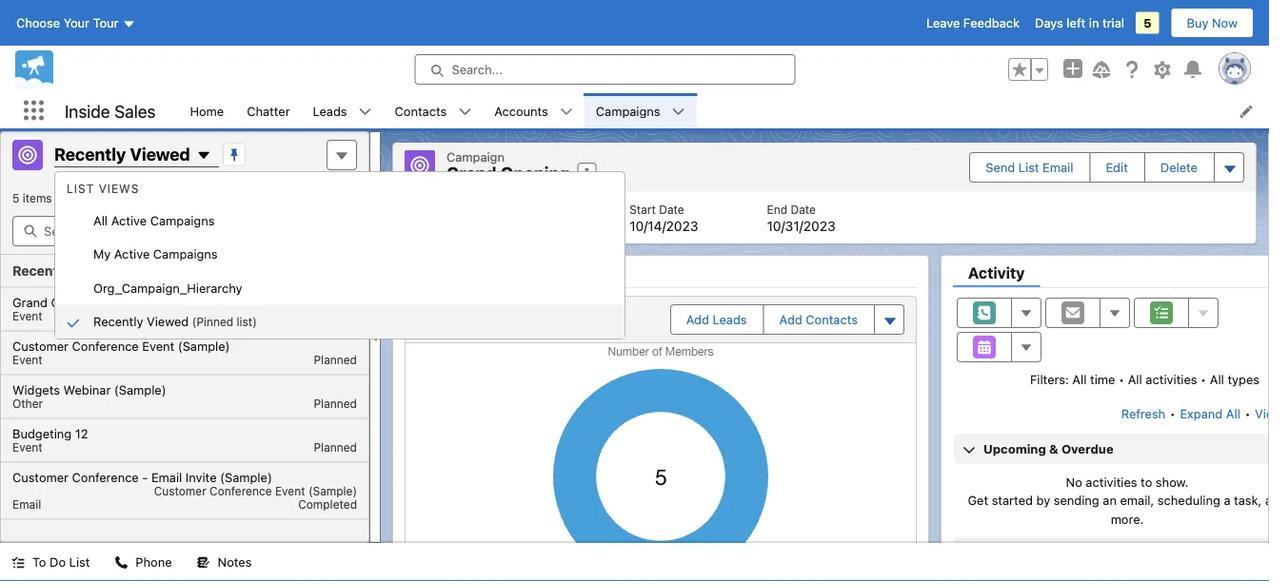 Task type: vqa. For each thing, say whether or not it's contained in the screenshot.
Start
yes



Task type: locate. For each thing, give the bounding box(es) containing it.
viewed down org_campaign_hierarchy
[[147, 315, 189, 329]]

list right do at the left bottom of the page
[[69, 556, 90, 570]]

planned
[[314, 354, 357, 367], [314, 398, 357, 411], [314, 441, 357, 455]]

add for add leads
[[686, 313, 709, 327]]

text default image for accounts
[[560, 105, 573, 119]]

recently
[[54, 144, 126, 164], [12, 263, 70, 279], [93, 315, 143, 329]]

grand opening
[[447, 163, 570, 184], [12, 296, 100, 310]]

invite
[[186, 471, 217, 485]]

active right my
[[114, 247, 150, 261]]

1 planned from the top
[[314, 354, 357, 367]]

add inside button
[[686, 313, 709, 327]]

1 horizontal spatial grand
[[447, 163, 497, 184]]

group
[[1009, 58, 1049, 81]]

5 left the items at the top of page
[[12, 191, 19, 205]]

0 vertical spatial text default image
[[672, 105, 685, 119]]

2 vertical spatial campaigns
[[153, 247, 218, 261]]

grand inside select an item from this list to open it. list box
[[12, 296, 48, 310]]

inside sales
[[65, 101, 156, 121]]

1 horizontal spatial email
[[151, 471, 182, 485]]

all right time
[[1128, 372, 1143, 387]]

leave feedback
[[927, 16, 1020, 30]]

task image
[[972, 580, 995, 582]]

2 add from the left
[[780, 313, 803, 327]]

1 vertical spatial 5
[[12, 191, 19, 205]]

2 vertical spatial list
[[69, 556, 90, 570]]

0 horizontal spatial webinar
[[63, 383, 111, 398]]

text default image
[[359, 105, 372, 119], [458, 105, 472, 119], [560, 105, 573, 119], [11, 557, 25, 570], [115, 557, 128, 570]]

recently down recently viewed status
[[12, 263, 70, 279]]

list left 2
[[67, 182, 95, 196]]

text default image left phone
[[115, 557, 128, 570]]

1 vertical spatial widgets webinar (sample)
[[12, 383, 166, 398]]

1 vertical spatial leads
[[713, 313, 747, 327]]

• up expand
[[1201, 372, 1207, 387]]

edit button
[[1091, 153, 1144, 182]]

text default image inside contacts list item
[[458, 105, 472, 119]]

buy
[[1187, 16, 1209, 30]]

webinar down my active campaigns link
[[261, 296, 305, 309]]

campaign
[[447, 150, 505, 164]]

•
[[55, 191, 61, 205], [1119, 372, 1125, 387], [1201, 372, 1207, 387], [1170, 407, 1176, 421], [1245, 407, 1251, 421]]

• right the items at the top of page
[[55, 191, 61, 205]]

webinar up 12
[[63, 383, 111, 398]]

1 vertical spatial grand
[[12, 296, 48, 310]]

text default image inside the accounts list item
[[560, 105, 573, 119]]

1 horizontal spatial widgets webinar (sample)
[[213, 296, 357, 309]]

5 items • updated 2 minutes ago
[[12, 191, 189, 205]]

email,
[[1120, 494, 1155, 508]]

1 vertical spatial recently viewed
[[12, 263, 121, 279]]

1 add from the left
[[686, 313, 709, 327]]

email up 'to'
[[12, 499, 41, 512]]

date for 10/31/2023
[[791, 203, 816, 217]]

last mo button
[[954, 538, 1269, 568]]

widgets webinar (sample)
[[213, 296, 357, 309], [12, 383, 166, 398]]

date inside end date 10/31/2023
[[791, 203, 816, 217]]

widgets up list)
[[213, 296, 258, 309]]

leads inside button
[[713, 313, 747, 327]]

campaigns down search... button
[[596, 104, 661, 118]]

items
[[23, 191, 52, 205]]

text default image for contacts
[[458, 105, 472, 119]]

customer for customer conference - email invite (sample) customer conference event (sample)
[[12, 471, 69, 485]]

0 horizontal spatial a
[[1224, 494, 1231, 508]]

home link
[[179, 93, 235, 129]]

list
[[179, 93, 1269, 129], [393, 192, 1256, 244]]

customer
[[12, 340, 69, 354], [12, 471, 69, 485], [154, 485, 206, 499]]

search... button
[[415, 54, 796, 85]]

all active campaigns link
[[55, 204, 625, 238]]

webinar
[[261, 296, 305, 309], [63, 383, 111, 398]]

3 planned from the top
[[314, 441, 357, 455]]

date for 10/14/2023
[[659, 203, 684, 217]]

text default image left contacts link
[[359, 105, 372, 119]]

text default image down search...
[[458, 105, 472, 119]]

list
[[1019, 160, 1039, 175], [67, 182, 95, 196], [69, 556, 90, 570]]

activities up an
[[1086, 475, 1138, 489]]

1 vertical spatial recently
[[12, 263, 70, 279]]

all
[[93, 213, 108, 228], [1073, 372, 1087, 387], [1128, 372, 1143, 387], [1210, 372, 1225, 387], [1226, 407, 1241, 421]]

text default image
[[672, 105, 685, 119], [197, 557, 210, 570]]

customer for customer conference event (sample)
[[12, 340, 69, 354]]

None search field
[[12, 216, 357, 247]]

1 horizontal spatial opening
[[501, 163, 570, 184]]

5
[[1144, 16, 1152, 30], [12, 191, 19, 205]]

trial
[[1103, 16, 1125, 30]]

list views
[[67, 182, 139, 196]]

activities up refresh • expand all • vie
[[1146, 372, 1198, 387]]

conference left -
[[72, 471, 139, 485]]

end date 10/31/2023
[[767, 203, 836, 234]]

2 planned from the top
[[314, 398, 357, 411]]

grand opening down accounts
[[447, 163, 570, 184]]

leads list item
[[301, 93, 383, 129]]

• right time
[[1119, 372, 1125, 387]]

add
[[686, 313, 709, 327], [780, 313, 803, 327]]

widgets up budgeting
[[12, 383, 60, 398]]

1 horizontal spatial add
[[780, 313, 803, 327]]

1 vertical spatial text default image
[[197, 557, 210, 570]]

1 horizontal spatial text default image
[[672, 105, 685, 119]]

conference
[[72, 340, 139, 354], [72, 471, 139, 485], [210, 485, 272, 499]]

left
[[1067, 16, 1086, 30]]

1 horizontal spatial date
[[791, 203, 816, 217]]

0 horizontal spatial leads
[[313, 104, 347, 118]]

all down the 5 items • updated 2 minutes ago on the top of page
[[93, 213, 108, 228]]

1 vertical spatial contacts
[[806, 313, 858, 327]]

2 vertical spatial recently
[[93, 315, 143, 329]]

1 horizontal spatial widgets
[[213, 296, 258, 309]]

0 vertical spatial recently viewed
[[54, 144, 190, 164]]

recently up the customer conference event (sample)
[[93, 315, 143, 329]]

show.
[[1156, 475, 1189, 489]]

buy now
[[1187, 16, 1238, 30]]

email right send
[[1043, 160, 1074, 175]]

1 date from the left
[[659, 203, 684, 217]]

0 vertical spatial 5
[[1144, 16, 1152, 30]]

recently viewed down my
[[12, 263, 121, 279]]

customer down budgeting
[[12, 471, 69, 485]]

• inside recently viewed|campaigns|list view 'element'
[[55, 191, 61, 205]]

budgeting 12
[[12, 427, 88, 441]]

0 horizontal spatial 5
[[12, 191, 19, 205]]

1 horizontal spatial webinar
[[261, 296, 305, 309]]

active down 2
[[111, 213, 147, 228]]

add for add contacts
[[780, 313, 803, 327]]

list right send
[[1019, 160, 1039, 175]]

0 vertical spatial webinar
[[261, 296, 305, 309]]

event
[[12, 310, 43, 323], [142, 340, 174, 354], [12, 354, 43, 367], [12, 441, 43, 455], [275, 485, 305, 499]]

1 vertical spatial activities
[[1086, 475, 1138, 489]]

recently viewed up 'views'
[[54, 144, 190, 164]]

widgets webinar (sample) up list)
[[213, 296, 357, 309]]

text default image inside leads 'list item'
[[359, 105, 372, 119]]

2 horizontal spatial email
[[1043, 160, 1074, 175]]

2 vertical spatial email
[[12, 499, 41, 512]]

contacts link
[[383, 93, 458, 129]]

customer conference event (sample)
[[12, 340, 230, 354]]

planned for (sample)
[[314, 398, 357, 411]]

0 horizontal spatial grand
[[12, 296, 48, 310]]

5 right trial
[[1144, 16, 1152, 30]]

org_campaign_hierarchy
[[93, 281, 242, 295]]

filters: all time • all activities • all types
[[1030, 372, 1260, 387]]

customer up other at the left bottom
[[12, 340, 69, 354]]

date up 10/31/2023
[[791, 203, 816, 217]]

1 vertical spatial list
[[67, 182, 95, 196]]

widgets webinar (sample) up 12
[[12, 383, 166, 398]]

1 vertical spatial opening
[[51, 296, 100, 310]]

list)
[[237, 315, 257, 329]]

0 vertical spatial campaigns
[[596, 104, 661, 118]]

active for all
[[111, 213, 147, 228]]

campaigns image
[[12, 140, 43, 170]]

text default image left 'to'
[[11, 557, 25, 570]]

ago
[[169, 191, 189, 205]]

org_campaign_hierarchy link
[[55, 271, 625, 305]]

email right -
[[151, 471, 182, 485]]

my active campaigns
[[93, 247, 218, 261]]

0 horizontal spatial widgets webinar (sample)
[[12, 383, 166, 398]]

days
[[1035, 16, 1064, 30]]

campaigns for my active campaigns
[[153, 247, 218, 261]]

2 date from the left
[[791, 203, 816, 217]]

date inside start date 10/14/2023
[[659, 203, 684, 217]]

text default image down search... button
[[672, 105, 685, 119]]

0 horizontal spatial date
[[659, 203, 684, 217]]

0 vertical spatial planned
[[314, 354, 357, 367]]

widgets
[[213, 296, 258, 309], [12, 383, 60, 398]]

grand opening down my
[[12, 296, 100, 310]]

1 horizontal spatial a
[[1266, 494, 1269, 508]]

buy now button
[[1171, 8, 1254, 38]]

add inside button
[[780, 313, 803, 327]]

accounts link
[[483, 93, 560, 129]]

• left vie link
[[1245, 407, 1251, 421]]

1 horizontal spatial leads
[[713, 313, 747, 327]]

end
[[767, 203, 788, 217]]

0 vertical spatial list
[[179, 93, 1269, 129]]

delete button
[[1145, 153, 1213, 182]]

vie
[[1255, 407, 1269, 421]]

0 horizontal spatial add
[[686, 313, 709, 327]]

1 horizontal spatial 5
[[1144, 16, 1152, 30]]

accounts
[[495, 104, 548, 118]]

5 inside recently viewed|campaigns|list view 'element'
[[12, 191, 19, 205]]

0 horizontal spatial grand opening
[[12, 296, 100, 310]]

opening
[[501, 163, 570, 184], [51, 296, 100, 310]]

activities
[[1146, 372, 1198, 387], [1086, 475, 1138, 489]]

1 vertical spatial active
[[114, 247, 150, 261]]

1 vertical spatial widgets
[[12, 383, 60, 398]]

recently viewed|campaigns|list view element
[[0, 131, 370, 544]]

campaigns down the ago
[[150, 213, 215, 228]]

1 vertical spatial grand opening
[[12, 296, 100, 310]]

grand
[[447, 163, 497, 184], [12, 296, 48, 310]]

all active campaigns
[[93, 213, 215, 228]]

refresh
[[1122, 407, 1166, 421]]

recently viewed status
[[12, 191, 64, 205]]

leads left add contacts
[[713, 313, 747, 327]]

list containing 10/14/2023
[[393, 192, 1256, 244]]

0 horizontal spatial contacts
[[395, 104, 447, 118]]

1 vertical spatial list
[[393, 192, 1256, 244]]

leads right chatter
[[313, 104, 347, 118]]

upcoming & overdue
[[984, 442, 1114, 457]]

home
[[190, 104, 224, 118]]

2 vertical spatial viewed
[[147, 315, 189, 329]]

0 vertical spatial email
[[1043, 160, 1074, 175]]

opening down my
[[51, 296, 100, 310]]

1 horizontal spatial activities
[[1146, 372, 1198, 387]]

leave
[[927, 16, 960, 30]]

0 vertical spatial grand opening
[[447, 163, 570, 184]]

text default image left notes on the bottom left of the page
[[197, 557, 210, 570]]

text default image right accounts
[[560, 105, 573, 119]]

0 horizontal spatial opening
[[51, 296, 100, 310]]

notes button
[[185, 544, 263, 582]]

0 vertical spatial active
[[111, 213, 147, 228]]

expand all button
[[1179, 399, 1242, 429]]

list containing home
[[179, 93, 1269, 129]]

delete
[[1161, 160, 1198, 175]]

updated
[[64, 191, 110, 205]]

1 vertical spatial planned
[[314, 398, 357, 411]]

viewed
[[130, 144, 190, 164], [73, 263, 121, 279], [147, 315, 189, 329]]

overdue
[[1062, 442, 1114, 457]]

leads
[[313, 104, 347, 118], [713, 313, 747, 327]]

a right task,
[[1266, 494, 1269, 508]]

5 for 5
[[1144, 16, 1152, 30]]

campaigns down search recently viewed list view. search box
[[153, 247, 218, 261]]

• left expand
[[1170, 407, 1176, 421]]

viewed down my
[[73, 263, 121, 279]]

recently inside campaigns | list views list box
[[93, 315, 143, 329]]

last
[[1223, 546, 1250, 560]]

add leads
[[686, 313, 747, 327]]

0 vertical spatial contacts
[[395, 104, 447, 118]]

email
[[1043, 160, 1074, 175], [151, 471, 182, 485], [12, 499, 41, 512]]

recently viewed
[[54, 144, 190, 164], [12, 263, 121, 279]]

conference up notes on the bottom left of the page
[[210, 485, 272, 499]]

1 vertical spatial campaigns
[[150, 213, 215, 228]]

(sample)
[[308, 296, 357, 309], [178, 340, 230, 354], [114, 383, 166, 398], [220, 471, 272, 485], [308, 485, 357, 499]]

1 vertical spatial webinar
[[63, 383, 111, 398]]

recently up list views
[[54, 144, 126, 164]]

0 vertical spatial leads
[[313, 104, 347, 118]]

0 horizontal spatial text default image
[[197, 557, 210, 570]]

a left task,
[[1224, 494, 1231, 508]]

date up 10/14/2023
[[659, 203, 684, 217]]

2 vertical spatial planned
[[314, 441, 357, 455]]

1 horizontal spatial contacts
[[806, 313, 858, 327]]

event inside customer conference - email invite (sample) customer conference event (sample)
[[275, 485, 305, 499]]

upcoming
[[984, 442, 1046, 457]]

customer right -
[[154, 485, 206, 499]]

opening down the accounts list item
[[501, 163, 570, 184]]

1 vertical spatial email
[[151, 471, 182, 485]]

contacts inside list item
[[395, 104, 447, 118]]

all left vie link
[[1226, 407, 1241, 421]]

0 horizontal spatial activities
[[1086, 475, 1138, 489]]

0 horizontal spatial email
[[12, 499, 41, 512]]

conference down recently viewed (pinned list)
[[72, 340, 139, 354]]

Search Recently Viewed list view. search field
[[12, 216, 357, 247]]

5 for 5 items • updated 2 minutes ago
[[12, 191, 19, 205]]

views
[[99, 182, 139, 196]]

0 vertical spatial list
[[1019, 160, 1039, 175]]

viewed up minutes
[[130, 144, 190, 164]]

a
[[1224, 494, 1231, 508], [1266, 494, 1269, 508]]



Task type: describe. For each thing, give the bounding box(es) containing it.
opening inside select an item from this list to open it. list box
[[51, 296, 100, 310]]

phone
[[136, 556, 172, 570]]

vie link
[[1254, 399, 1269, 429]]

grand opening inside select an item from this list to open it. list box
[[12, 296, 100, 310]]

my active campaigns link
[[55, 238, 625, 271]]

in
[[1089, 16, 1099, 30]]

0 horizontal spatial widgets
[[12, 383, 60, 398]]

conference for -
[[72, 471, 139, 485]]

started
[[992, 494, 1033, 508]]

search...
[[452, 62, 503, 77]]

chatter link
[[235, 93, 301, 129]]

none search field inside recently viewed|campaigns|list view 'element'
[[12, 216, 357, 247]]

0 vertical spatial widgets webinar (sample)
[[213, 296, 357, 309]]

send list email button
[[971, 153, 1089, 182]]

add leads button
[[671, 306, 762, 334]]

my
[[93, 247, 111, 261]]

planned for event
[[314, 354, 357, 367]]

0 vertical spatial recently
[[54, 144, 126, 164]]

2
[[113, 191, 120, 205]]

0 vertical spatial opening
[[501, 163, 570, 184]]

0 vertical spatial grand
[[447, 163, 497, 184]]

10/31/2023
[[767, 219, 836, 234]]

campaigns link
[[585, 93, 672, 129]]

no
[[1066, 475, 1083, 489]]

campaign members element
[[405, 296, 917, 582]]

all left time
[[1073, 372, 1087, 387]]

mo
[[1253, 546, 1269, 560]]

add contacts
[[780, 313, 858, 327]]

activity
[[969, 264, 1025, 282]]

1 vertical spatial viewed
[[73, 263, 121, 279]]

refresh button
[[1121, 399, 1167, 429]]

email inside customer conference - email invite (sample) customer conference event (sample)
[[151, 471, 182, 485]]

last mo
[[1223, 546, 1269, 560]]

days left in trial
[[1035, 16, 1125, 30]]

add contacts button
[[764, 306, 873, 334]]

(pinned
[[192, 315, 234, 329]]

sending
[[1054, 494, 1100, 508]]

leave feedback link
[[927, 16, 1020, 30]]

contacts inside button
[[806, 313, 858, 327]]

do
[[50, 556, 66, 570]]

1 a from the left
[[1224, 494, 1231, 508]]

choose
[[16, 16, 60, 30]]

choose your tour
[[16, 16, 119, 30]]

leads link
[[301, 93, 359, 129]]

contacts list item
[[383, 93, 483, 129]]

no activities to show. get started by sending an email, scheduling a task, a
[[968, 475, 1269, 527]]

0 vertical spatial viewed
[[130, 144, 190, 164]]

1 horizontal spatial grand opening
[[447, 163, 570, 184]]

conference for event
[[72, 340, 139, 354]]

notes
[[218, 556, 252, 570]]

12
[[75, 427, 88, 441]]

text default image for leads
[[359, 105, 372, 119]]

campaigns for all active campaigns
[[150, 213, 215, 228]]

scheduling
[[1158, 494, 1221, 508]]

active for my
[[114, 247, 150, 261]]

activities inside no activities to show. get started by sending an email, scheduling a task, a
[[1086, 475, 1138, 489]]

campaigns list item
[[585, 93, 697, 129]]

other
[[12, 398, 43, 411]]

to
[[32, 556, 46, 570]]

minutes
[[123, 191, 166, 205]]

text default image inside 'campaigns' list item
[[672, 105, 685, 119]]

task,
[[1234, 494, 1262, 508]]

time
[[1090, 372, 1116, 387]]

types
[[1228, 372, 1260, 387]]

budgeting
[[12, 427, 72, 441]]

activity link
[[953, 264, 1040, 288]]

phone button
[[103, 544, 183, 582]]

select an item from this list to open it. list box
[[1, 288, 369, 520]]

all inside campaigns | list views list box
[[93, 213, 108, 228]]

accounts list item
[[483, 93, 585, 129]]

&
[[1050, 442, 1059, 457]]

all left types
[[1210, 372, 1225, 387]]

completed
[[298, 499, 357, 512]]

recently viewed (pinned list)
[[93, 315, 257, 329]]

chatter
[[247, 104, 290, 118]]

get
[[968, 494, 989, 508]]

0 vertical spatial widgets
[[213, 296, 258, 309]]

edit
[[1106, 160, 1128, 175]]

leads inside 'list item'
[[313, 104, 347, 118]]

campaigns | list views list box
[[55, 174, 625, 339]]

2 a from the left
[[1266, 494, 1269, 508]]

feedback
[[964, 16, 1020, 30]]

tour
[[93, 16, 119, 30]]

sales
[[114, 101, 156, 121]]

now
[[1212, 16, 1238, 30]]

send
[[986, 160, 1015, 175]]

inside
[[65, 101, 110, 121]]

your
[[63, 16, 90, 30]]

campaigns inside list item
[[596, 104, 661, 118]]

list inside list box
[[67, 182, 95, 196]]

viewed inside campaigns | list views list box
[[147, 315, 189, 329]]

expand
[[1180, 407, 1223, 421]]

text default image inside notes button
[[197, 557, 210, 570]]

an
[[1103, 494, 1117, 508]]

send list email
[[986, 160, 1074, 175]]

to do list
[[32, 556, 90, 570]]

by
[[1037, 494, 1051, 508]]

email inside button
[[1043, 160, 1074, 175]]

0 vertical spatial activities
[[1146, 372, 1198, 387]]

to do list button
[[0, 544, 101, 582]]

upcoming & overdue button
[[954, 434, 1269, 465]]

text default image inside phone button
[[115, 557, 128, 570]]

text default image inside to do list button
[[11, 557, 25, 570]]

choose your tour button
[[15, 8, 137, 38]]

customer conference - email invite (sample) customer conference event (sample)
[[12, 471, 357, 499]]



